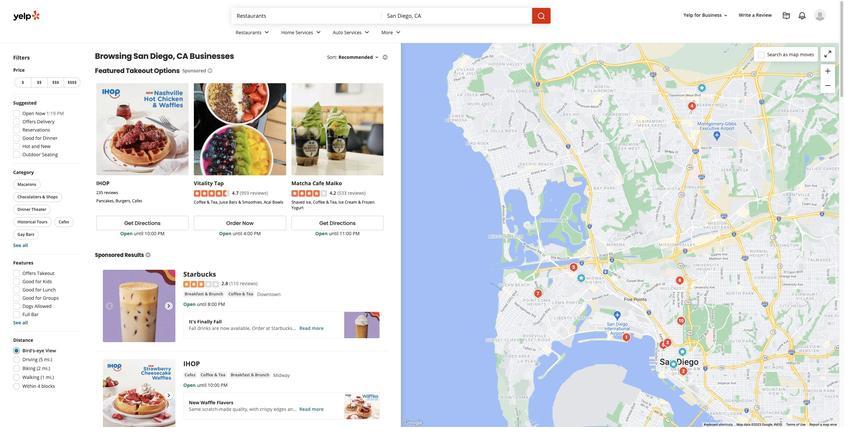Task type: locate. For each thing, give the bounding box(es) containing it.
1 vertical spatial fall
[[189, 326, 196, 332]]

zoom in image
[[824, 67, 832, 75]]

new up same
[[189, 400, 199, 407]]

$$$ button
[[47, 77, 64, 88]]

1 vertical spatial see
[[13, 320, 21, 326]]

1 vertical spatial more
[[312, 407, 324, 413]]

ihop up cafes link
[[183, 360, 200, 369]]

until left 11:00 at left
[[329, 231, 339, 237]]

1 see all from the top
[[13, 243, 28, 249]]

0 vertical spatial 16 info v2 image
[[382, 55, 388, 60]]

2 services from the left
[[344, 29, 362, 35]]

2 24 chevron down v2 image from the left
[[363, 28, 371, 36]]

matcha
[[291, 180, 311, 187]]

for down offers takeout
[[35, 279, 42, 285]]

0 horizontal spatial get
[[124, 220, 133, 227]]

brunch left 'midway'
[[255, 373, 269, 379]]

map data ©2023 google, inegi
[[737, 424, 782, 427]]

1 horizontal spatial starbucks
[[271, 326, 292, 332]]

$$$$ button
[[64, 77, 80, 88]]

now for order
[[242, 220, 254, 227]]

services for auto services
[[344, 29, 362, 35]]

None field
[[237, 12, 377, 19], [387, 12, 527, 19]]

0 vertical spatial tea
[[246, 292, 253, 297]]

starbucks right at
[[271, 326, 292, 332]]

get directions for ihop
[[124, 220, 161, 227]]

24 chevron down v2 image inside more link
[[394, 28, 402, 36]]

historical tours
[[17, 220, 47, 225]]

0 vertical spatial a
[[752, 12, 755, 18]]

offers
[[22, 119, 36, 125], [22, 271, 36, 277]]

map right as
[[789, 51, 799, 58]]

brunch
[[209, 292, 223, 297], [255, 373, 269, 379]]

24 chevron down v2 image right more
[[394, 28, 402, 36]]

1 horizontal spatial ihop link
[[183, 360, 200, 369]]

0 horizontal spatial now
[[35, 110, 45, 117]]

business categories element
[[230, 24, 826, 43]]

mi.) right (2
[[42, 366, 50, 372]]

16 info v2 image
[[145, 253, 151, 258]]

1 horizontal spatial brunch
[[255, 373, 269, 379]]

1 horizontal spatial coffee & tea button
[[227, 291, 255, 298]]

1 24 chevron down v2 image from the left
[[263, 28, 271, 36]]

& left 'midway'
[[251, 373, 254, 379]]

2 slideshow element from the top
[[103, 360, 175, 428]]

1 get directions link from the left
[[96, 216, 189, 231]]

breakfast & brunch button
[[183, 291, 225, 298], [229, 373, 271, 379]]

ihop for ihop 235 reviews pancakes, burgers, cafes
[[96, 180, 110, 187]]

dogs
[[22, 304, 33, 310]]

open up sponsored results
[[120, 231, 133, 237]]

1 horizontal spatial takeout
[[126, 66, 153, 76]]

slideshow element for ihop
[[103, 360, 175, 428]]

1 vertical spatial coffee & tea link
[[199, 373, 227, 379]]

tea
[[246, 292, 253, 297], [218, 373, 225, 379]]

previous image for starbucks
[[106, 303, 113, 311]]

shaved
[[291, 200, 305, 205]]

1 read more from the top
[[299, 326, 324, 332]]

group containing suggested
[[11, 100, 82, 160]]

get
[[124, 220, 133, 227], [319, 220, 328, 227]]

next image for starbucks
[[165, 303, 173, 311]]

open until 11:00 pm
[[315, 231, 360, 237]]

insides.
[[309, 407, 325, 413]]

san
[[133, 51, 149, 62]]

16 info v2 image right 16 chevron down v2 image at the top of page
[[382, 55, 388, 60]]

see all
[[13, 243, 28, 249], [13, 320, 28, 326]]

coffee inside shaved ice, coffee & tea, ice cream & frozen yogurt
[[313, 200, 325, 205]]

24 chevron down v2 image right restaurants
[[263, 28, 271, 36]]

write
[[739, 12, 751, 18]]

1 horizontal spatial sponsored
[[182, 68, 206, 74]]

read for ihop
[[299, 407, 311, 413]]

1 previous image from the top
[[106, 303, 113, 311]]

for for lunch
[[35, 287, 42, 293]]

all down gay bars button
[[22, 243, 28, 249]]

0 vertical spatial takeout
[[126, 66, 153, 76]]

2.8
[[222, 281, 228, 287]]

& left ice
[[326, 200, 329, 205]]

queenstown public house image
[[661, 337, 674, 350]]

and up 'outdoor'
[[31, 143, 40, 150]]

2.8 star rating image
[[183, 281, 219, 288]]

$$ button
[[31, 77, 47, 88]]

see all button down full
[[13, 320, 28, 326]]

starbucks image
[[103, 270, 175, 343], [676, 346, 689, 359]]

1 see all button from the top
[[13, 243, 28, 249]]

projects image
[[782, 12, 790, 20]]

sponsored down ca
[[182, 68, 206, 74]]

outdoor
[[22, 152, 41, 158]]

a right 'write'
[[752, 12, 755, 18]]

fall
[[214, 319, 222, 325], [189, 326, 196, 332]]

24 chevron down v2 image inside auto services link
[[363, 28, 371, 36]]

open until 10:00 pm up 16 info v2 image
[[120, 231, 165, 237]]

0 horizontal spatial dinner
[[17, 207, 30, 213]]

view
[[45, 348, 56, 354]]

1 horizontal spatial ihop
[[183, 360, 200, 369]]

good
[[22, 135, 34, 141], [22, 279, 34, 285], [22, 287, 34, 293], [22, 295, 34, 302]]

cafes inside ihop 235 reviews pancakes, burgers, cafes
[[132, 198, 142, 204]]

mi.)
[[44, 357, 52, 363], [42, 366, 50, 372], [46, 375, 54, 381]]

cafes inside group
[[59, 220, 69, 225]]

map left error
[[823, 424, 829, 427]]

1 vertical spatial tea
[[218, 373, 225, 379]]

macarons button
[[13, 180, 41, 190]]

2 read more from the top
[[299, 407, 324, 413]]

1 next image from the top
[[165, 303, 173, 311]]

0 vertical spatial coffee & tea
[[228, 292, 253, 297]]

1 vertical spatial new
[[189, 400, 199, 407]]

starbucks link
[[183, 270, 216, 279]]

24 chevron down v2 image inside restaurants link
[[263, 28, 271, 36]]

option group
[[11, 338, 82, 392]]

recommended button
[[339, 54, 380, 60]]

business
[[702, 12, 722, 18]]

0 horizontal spatial starbucks
[[183, 270, 216, 279]]

ihop image
[[103, 360, 175, 428]]

for inside button
[[694, 12, 701, 18]]

2 offers from the top
[[22, 271, 36, 277]]

reviews) right (110
[[240, 281, 257, 287]]

made
[[219, 407, 231, 413]]

0 horizontal spatial coffee & tea link
[[199, 373, 227, 379]]

& left "shops" on the left
[[42, 195, 45, 200]]

open inside group
[[22, 110, 34, 117]]

1 horizontal spatial 10:00
[[208, 383, 219, 389]]

get directions link down shaved ice, coffee & tea, ice cream & frozen yogurt
[[291, 216, 384, 231]]

dinner up hot and new
[[43, 135, 57, 141]]

16 info v2 image down the "businesses"
[[207, 68, 213, 73]]

coffee & tea button right cafes link
[[199, 373, 227, 379]]

0 vertical spatial dinner
[[43, 135, 57, 141]]

yogurt
[[291, 205, 304, 211]]

get directions down burgers,
[[124, 220, 161, 227]]

frozen
[[362, 200, 375, 205]]

1 vertical spatial brunch
[[255, 373, 269, 379]]

breakfast down "2.8 star rating" image
[[185, 292, 204, 297]]

tea up flavors
[[218, 373, 225, 379]]

mi.) right (5
[[44, 357, 52, 363]]

16 info v2 image for featured takeout options
[[207, 68, 213, 73]]

order
[[226, 220, 241, 227], [252, 326, 265, 332]]

sponsored for sponsored results
[[95, 252, 124, 260]]

1 offers from the top
[[22, 119, 36, 125]]

4.7 star rating image
[[194, 191, 229, 197]]

ihop inside ihop 235 reviews pancakes, burgers, cafes
[[96, 180, 110, 187]]

2 see all from the top
[[13, 320, 28, 326]]

now inside 'link'
[[242, 220, 254, 227]]

24 chevron down v2 image for auto services
[[363, 28, 371, 36]]

takeout up kids
[[37, 271, 54, 277]]

ihop link up cafes link
[[183, 360, 200, 369]]

10:00 up new waffle flavors
[[208, 383, 219, 389]]

new waffle flavors
[[189, 400, 233, 407]]

good for kids
[[22, 279, 52, 285]]

bars right gay
[[26, 232, 34, 238]]

dinner
[[43, 135, 57, 141], [17, 207, 30, 213]]

slideshow element
[[103, 270, 175, 343], [103, 360, 175, 428]]

0 horizontal spatial coffee & tea
[[201, 373, 225, 379]]

breakfast & brunch button left 'midway'
[[229, 373, 271, 379]]

1 horizontal spatial dinner
[[43, 135, 57, 141]]

open until 4:00 pm
[[219, 231, 261, 237]]

restaurants link
[[230, 24, 276, 43]]

and left fluffy at the left bottom of the page
[[288, 407, 296, 413]]

for up hot and new
[[35, 135, 42, 141]]

cafes link
[[183, 373, 197, 379]]

reviews) for order now
[[250, 190, 268, 196]]

more link
[[376, 24, 407, 43]]

1 vertical spatial map
[[823, 424, 829, 427]]

1 horizontal spatial get
[[319, 220, 328, 227]]

tea, left ice
[[330, 200, 338, 205]]

waffle
[[201, 400, 216, 407]]

1 vertical spatial order
[[252, 326, 265, 332]]

sponsored left results
[[95, 252, 124, 260]]

coffee & tea link
[[227, 291, 255, 298], [199, 373, 227, 379]]

options
[[154, 66, 180, 76]]

0 horizontal spatial new
[[41, 143, 51, 150]]

coffee & tea link right cafes link
[[199, 373, 227, 379]]

1 horizontal spatial order
[[252, 326, 265, 332]]

(110
[[229, 281, 239, 287]]

see for category
[[13, 243, 21, 249]]

search image
[[537, 12, 545, 20]]

sponsored results
[[95, 252, 144, 260]]

all down full
[[22, 320, 28, 326]]

1 horizontal spatial coffee & tea
[[228, 292, 253, 297]]

recommended
[[339, 54, 373, 60]]

good for good for kids
[[22, 279, 34, 285]]

2 read from the top
[[299, 407, 311, 413]]

walking
[[22, 375, 39, 381]]

0 horizontal spatial takeout
[[37, 271, 54, 277]]

error
[[830, 424, 837, 427]]

all for category
[[22, 243, 28, 249]]

see all button
[[13, 243, 28, 249], [13, 320, 28, 326]]

1 all from the top
[[22, 243, 28, 249]]

good for good for dinner
[[22, 135, 34, 141]]

24 chevron down v2 image
[[314, 28, 322, 36]]

tyler b. image
[[814, 9, 826, 21]]

order left at
[[252, 326, 265, 332]]

gay
[[17, 232, 25, 238]]

breakfast up flavors
[[231, 373, 250, 379]]

ihop
[[96, 180, 110, 187], [183, 360, 200, 369]]

Near text field
[[387, 12, 527, 19]]

1 vertical spatial now
[[242, 220, 254, 227]]

16 chevron down v2 image
[[723, 13, 728, 18]]

0 vertical spatial bars
[[229, 200, 237, 205]]

see for features
[[13, 320, 21, 326]]

report a map error link
[[810, 424, 837, 427]]

0 horizontal spatial cafes
[[59, 220, 69, 225]]

1 services from the left
[[296, 29, 313, 35]]

1 slideshow element from the top
[[103, 270, 175, 343]]

1 vertical spatial sponsored
[[95, 252, 124, 260]]

breakfast & brunch down "2.8 star rating" image
[[185, 292, 223, 297]]

coffee & tea button down 2.8 (110 reviews)
[[227, 291, 255, 298]]

1 vertical spatial ihop
[[183, 360, 200, 369]]

tea, left juice
[[211, 200, 218, 205]]

ihop for ihop
[[183, 360, 200, 369]]

1 horizontal spatial map
[[823, 424, 829, 427]]

2 next image from the top
[[165, 392, 173, 400]]

all
[[22, 243, 28, 249], [22, 320, 28, 326]]

coffee right ice,
[[313, 200, 325, 205]]

phil's bbq image
[[567, 261, 580, 274]]

open
[[22, 110, 34, 117], [120, 231, 133, 237], [219, 231, 231, 237], [315, 231, 328, 237], [183, 302, 196, 308], [183, 383, 196, 389]]

2 vertical spatial mi.)
[[46, 375, 54, 381]]

0 vertical spatial ihop
[[96, 180, 110, 187]]

1 horizontal spatial new
[[189, 400, 199, 407]]

0 vertical spatial see
[[13, 243, 21, 249]]

1 vertical spatial all
[[22, 320, 28, 326]]

0 horizontal spatial directions
[[135, 220, 161, 227]]

1 tea, from the left
[[211, 200, 218, 205]]

more for ihop
[[312, 407, 324, 413]]

now inside group
[[35, 110, 45, 117]]

0 vertical spatial breakfast
[[185, 292, 204, 297]]

0 vertical spatial mi.)
[[44, 357, 52, 363]]

cafes
[[132, 198, 142, 204], [59, 220, 69, 225], [185, 373, 195, 379]]

see all button for category
[[13, 243, 28, 249]]

offers up reservations
[[22, 119, 36, 125]]

0 horizontal spatial 24 chevron down v2 image
[[263, 28, 271, 36]]

coffee & tea link down 2.8 (110 reviews)
[[227, 291, 255, 298]]

0 vertical spatial breakfast & brunch
[[185, 292, 223, 297]]

ihop 235 reviews pancakes, burgers, cafes
[[96, 180, 142, 204]]

cucina urbana image
[[674, 315, 688, 328]]

see all button down gay
[[13, 243, 28, 249]]

0 vertical spatial offers
[[22, 119, 36, 125]]

tours
[[37, 220, 47, 225]]

3 24 chevron down v2 image from the left
[[394, 28, 402, 36]]

1 see from the top
[[13, 243, 21, 249]]

shops
[[46, 195, 58, 200]]

directions up 11:00 at left
[[330, 220, 356, 227]]

breakfast & brunch button up "open until 8:00 pm"
[[183, 291, 225, 298]]

matcha cafe maiko
[[291, 180, 342, 187]]

get directions link for ihop
[[96, 216, 189, 231]]

pancakes,
[[96, 198, 115, 204]]

see down gay
[[13, 243, 21, 249]]

ihop link up 235
[[96, 180, 110, 187]]

0 vertical spatial all
[[22, 243, 28, 249]]

see all down full
[[13, 320, 28, 326]]

notifications image
[[798, 12, 806, 20]]

24 chevron down v2 image for more
[[394, 28, 402, 36]]

0 horizontal spatial 16 info v2 image
[[207, 68, 213, 73]]

2 get from the left
[[319, 220, 328, 227]]

1 vertical spatial breakfast & brunch
[[231, 373, 269, 379]]

2 none field from the left
[[387, 12, 527, 19]]

pm inside group
[[57, 110, 64, 117]]

keyboard shortcuts
[[704, 424, 733, 427]]

map region
[[347, 0, 844, 428]]

mi.) for biking (2 mi.)
[[42, 366, 50, 372]]

1 good from the top
[[22, 135, 34, 141]]

eye
[[36, 348, 44, 354]]

1 vertical spatial see all button
[[13, 320, 28, 326]]

more right the today.
[[312, 326, 324, 332]]

until left the 8:00
[[197, 302, 207, 308]]

0 horizontal spatial fall
[[189, 326, 196, 332]]

delivery
[[37, 119, 54, 125]]

chocolatiers & shops button
[[13, 193, 62, 202]]

0 vertical spatial starbucks
[[183, 270, 216, 279]]

cafe
[[313, 180, 324, 187]]

2 get directions link from the left
[[291, 216, 384, 231]]

open until 10:00 pm
[[120, 231, 165, 237], [183, 383, 228, 389]]

a
[[752, 12, 755, 18], [820, 424, 822, 427]]

distance
[[13, 338, 33, 344]]

burgers,
[[116, 198, 131, 204]]

more right fluffy at the left bottom of the page
[[312, 407, 324, 413]]

next image
[[165, 303, 173, 311], [165, 392, 173, 400]]

google,
[[762, 424, 773, 427]]

tea for downtown
[[246, 292, 253, 297]]

cafes for leftmost cafes button
[[59, 220, 69, 225]]

0 horizontal spatial ihop link
[[96, 180, 110, 187]]

get up open until 11:00 pm
[[319, 220, 328, 227]]

None search field
[[231, 8, 552, 24]]

2 all from the top
[[22, 320, 28, 326]]

2 get directions from the left
[[319, 220, 356, 227]]

3 good from the top
[[22, 287, 34, 293]]

2 more from the top
[[312, 407, 324, 413]]

directions for ihop
[[135, 220, 161, 227]]

inegi
[[774, 424, 782, 427]]

2 see all button from the top
[[13, 320, 28, 326]]

0 horizontal spatial tea
[[218, 373, 225, 379]]

takeout inside group
[[37, 271, 54, 277]]

& down the 4.7
[[238, 200, 241, 205]]

bird's-
[[22, 348, 36, 354]]

2 previous image from the top
[[106, 392, 113, 400]]

today.
[[294, 326, 307, 332]]

ice,
[[306, 200, 312, 205]]

auto
[[333, 29, 343, 35]]

now up offers delivery
[[35, 110, 45, 117]]

1 read from the top
[[299, 326, 311, 332]]

open down "suggested"
[[22, 110, 34, 117]]

1 horizontal spatial now
[[242, 220, 254, 227]]

a for report
[[820, 424, 822, 427]]

2 good from the top
[[22, 279, 34, 285]]

get directions
[[124, 220, 161, 227], [319, 220, 356, 227]]

offers for offers takeout
[[22, 271, 36, 277]]

0 vertical spatial sponsored
[[182, 68, 206, 74]]

0 horizontal spatial 10:00
[[145, 231, 156, 237]]

reviews) up cream
[[348, 190, 366, 196]]

good up hot
[[22, 135, 34, 141]]

coffee & tea link for downtown
[[227, 291, 255, 298]]

1 horizontal spatial get directions
[[319, 220, 356, 227]]

reviews) up smoothies,
[[250, 190, 268, 196]]

get directions link down burgers,
[[96, 216, 189, 231]]

coffee & tea right cafes link
[[201, 373, 225, 379]]

services right auto
[[344, 29, 362, 35]]

dinner up historical
[[17, 207, 30, 213]]

1 vertical spatial read
[[299, 407, 311, 413]]

see all for category
[[13, 243, 28, 249]]

0 vertical spatial coffee & tea button
[[227, 291, 255, 298]]

until up results
[[134, 231, 143, 237]]

fall down "it's"
[[189, 326, 196, 332]]

0 vertical spatial and
[[31, 143, 40, 150]]

1 horizontal spatial get directions link
[[291, 216, 384, 231]]

2 see from the top
[[13, 320, 21, 326]]

open up "it's"
[[183, 302, 196, 308]]

until left 4:00 on the left bottom of page
[[233, 231, 242, 237]]

terms of use
[[786, 424, 806, 427]]

none field find
[[237, 12, 377, 19]]

next image for ihop
[[165, 392, 173, 400]]

0 horizontal spatial coffee & tea button
[[199, 373, 227, 379]]

0 vertical spatial breakfast & brunch link
[[183, 291, 225, 298]]

0 vertical spatial cafes button
[[54, 218, 73, 228]]

breakfast & brunch link left 'midway'
[[229, 373, 271, 379]]

new up seating
[[41, 143, 51, 150]]

and
[[31, 143, 40, 150], [288, 407, 296, 413]]

suggested
[[13, 100, 37, 106]]

for down good for lunch
[[35, 295, 42, 302]]

fall up the are on the left
[[214, 319, 222, 325]]

coffee
[[194, 200, 206, 205], [313, 200, 325, 205], [228, 292, 241, 297], [201, 373, 213, 379]]

1 more from the top
[[312, 326, 324, 332]]

open until 10:00 pm up waffle
[[183, 383, 228, 389]]

terms of use link
[[786, 424, 806, 427]]

directions up 16 info v2 image
[[135, 220, 161, 227]]

see all down gay
[[13, 243, 28, 249]]

good down offers takeout
[[22, 279, 34, 285]]

1 vertical spatial and
[[288, 407, 296, 413]]

2 directions from the left
[[330, 220, 356, 227]]

see all for features
[[13, 320, 28, 326]]

0 vertical spatial more
[[312, 326, 324, 332]]

1 vertical spatial bars
[[26, 232, 34, 238]]

0 horizontal spatial a
[[752, 12, 755, 18]]

group containing category
[[12, 169, 82, 249]]

coffee & tea down 2.8 (110 reviews)
[[228, 292, 253, 297]]

bars right juice
[[229, 200, 237, 205]]

order up open until 4:00 pm
[[226, 220, 241, 227]]

coffee & tea button
[[227, 291, 255, 298], [199, 373, 227, 379]]

2 horizontal spatial 24 chevron down v2 image
[[394, 28, 402, 36]]

0 horizontal spatial cafes button
[[54, 218, 73, 228]]

1 get directions from the left
[[124, 220, 161, 227]]

get directions up open until 11:00 pm
[[319, 220, 356, 227]]

1 horizontal spatial tea,
[[330, 200, 338, 205]]

for down good for kids
[[35, 287, 42, 293]]

0 horizontal spatial sponsored
[[95, 252, 124, 260]]

ihop up 235
[[96, 180, 110, 187]]

mi.) right (1 at the left bottom of page
[[46, 375, 54, 381]]

good down good for kids
[[22, 287, 34, 293]]

0 vertical spatial read
[[299, 326, 311, 332]]

4 good from the top
[[22, 295, 34, 302]]

0 horizontal spatial none field
[[237, 12, 377, 19]]

groups
[[43, 295, 59, 302]]

dinner theater button
[[13, 205, 51, 215]]

coffee & tea button for downtown
[[227, 291, 255, 298]]

meze greek fusion image
[[677, 366, 690, 379]]

1 vertical spatial open until 10:00 pm
[[183, 383, 228, 389]]

0 horizontal spatial map
[[789, 51, 799, 58]]

16 info v2 image
[[382, 55, 388, 60], [207, 68, 213, 73]]

open down "order now"
[[219, 231, 231, 237]]

1 vertical spatial previous image
[[106, 392, 113, 400]]

cafes button
[[54, 218, 73, 228], [183, 373, 197, 379]]

group
[[821, 64, 835, 93], [11, 100, 82, 160], [12, 169, 82, 249], [11, 260, 82, 327]]

10:00 up 16 info v2 image
[[145, 231, 156, 237]]

1 horizontal spatial 16 info v2 image
[[382, 55, 388, 60]]

1 vertical spatial takeout
[[37, 271, 54, 277]]

filters
[[13, 54, 30, 61]]

all for features
[[22, 320, 28, 326]]

previous image
[[106, 303, 113, 311], [106, 392, 113, 400]]

1 horizontal spatial 24 chevron down v2 image
[[363, 28, 371, 36]]

0 vertical spatial new
[[41, 143, 51, 150]]

0 vertical spatial now
[[35, 110, 45, 117]]

& down 2.8 (110 reviews)
[[242, 292, 245, 297]]

1 horizontal spatial cafes
[[132, 198, 142, 204]]

see up "distance"
[[13, 320, 21, 326]]

lunch
[[43, 287, 56, 293]]

1 none field from the left
[[237, 12, 377, 19]]

1 directions from the left
[[135, 220, 161, 227]]

1 horizontal spatial services
[[344, 29, 362, 35]]

1 vertical spatial coffee & tea
[[201, 373, 225, 379]]

breakfast & brunch left 'midway'
[[231, 373, 269, 379]]

2 tea, from the left
[[330, 200, 338, 205]]

24 chevron down v2 image
[[263, 28, 271, 36], [363, 28, 371, 36], [394, 28, 402, 36]]

now up 4:00 on the left bottom of page
[[242, 220, 254, 227]]

1 get from the left
[[124, 220, 133, 227]]



Task type: describe. For each thing, give the bounding box(es) containing it.
until for ihop
[[134, 231, 143, 237]]

see all button for features
[[13, 320, 28, 326]]

dogs allowed
[[22, 304, 52, 310]]

expand map image
[[824, 50, 832, 58]]

24 chevron down v2 image for restaurants
[[263, 28, 271, 36]]

0 vertical spatial 10:00
[[145, 231, 156, 237]]

mi.) for driving (5 mi.)
[[44, 357, 52, 363]]

more for starbucks
[[312, 326, 324, 332]]

hot
[[22, 143, 30, 150]]

(533
[[337, 190, 347, 196]]

bird's-eye view
[[22, 348, 56, 354]]

16 info v2 image for browsing san diego, ca businesses
[[382, 55, 388, 60]]

until for vitality tap
[[233, 231, 242, 237]]

fall drinks are now available. order at starbucks today.
[[189, 326, 307, 332]]

price
[[13, 67, 25, 73]]

water grill - san diego image
[[677, 365, 690, 379]]

slideshow element for starbucks
[[103, 270, 175, 343]]

get directions for matcha cafe maiko
[[319, 220, 356, 227]]

cesarina image
[[531, 288, 545, 301]]

hot and new
[[22, 143, 51, 150]]

moves
[[800, 51, 814, 58]]

$$
[[37, 80, 42, 85]]

& right cream
[[358, 200, 361, 205]]

good for dinner
[[22, 135, 57, 141]]

auto services link
[[328, 24, 376, 43]]

for for business
[[694, 12, 701, 18]]

cafes for the bottom cafes button
[[185, 373, 195, 379]]

diego,
[[150, 51, 175, 62]]

acai
[[264, 200, 271, 205]]

0 vertical spatial fall
[[214, 319, 222, 325]]

for for dinner
[[35, 135, 42, 141]]

review
[[756, 12, 772, 18]]

option group containing distance
[[11, 338, 82, 392]]

coffee & tea for downtown
[[228, 292, 253, 297]]

auto services
[[333, 29, 362, 35]]

order now link
[[194, 216, 286, 231]]

search
[[767, 51, 782, 58]]

juice
[[219, 200, 228, 205]]

4.7
[[232, 190, 239, 196]]

0 horizontal spatial breakfast & brunch
[[185, 292, 223, 297]]

order now
[[226, 220, 254, 227]]

yelp
[[684, 12, 693, 18]]

steamy piggy image
[[685, 100, 699, 113]]

tea for midway
[[218, 373, 225, 379]]

keyboard
[[704, 424, 718, 427]]

finally
[[197, 319, 212, 325]]

order inside 'link'
[[226, 220, 241, 227]]

ca
[[177, 51, 188, 62]]

read more for starbucks
[[299, 326, 324, 332]]

4
[[38, 384, 40, 390]]

for for groups
[[35, 295, 42, 302]]

1:19
[[47, 110, 56, 117]]

same
[[189, 407, 201, 413]]

0 vertical spatial breakfast & brunch button
[[183, 291, 225, 298]]

0 horizontal spatial brunch
[[209, 292, 223, 297]]

gay bars button
[[13, 230, 39, 240]]

takeout for featured
[[126, 66, 153, 76]]

smoothies,
[[242, 200, 263, 205]]

crispy
[[260, 407, 272, 413]]

zoom out image
[[824, 82, 832, 90]]

vitality tap image
[[667, 359, 680, 372]]

matcha cafe maiko image
[[695, 82, 708, 95]]

get for matcha cafe maiko
[[319, 220, 328, 227]]

0 vertical spatial ihop link
[[96, 180, 110, 187]]

read for starbucks
[[299, 326, 311, 332]]

gay bars
[[17, 232, 34, 238]]

offers takeout
[[22, 271, 54, 277]]

& down the 4.7 star rating image
[[207, 200, 210, 205]]

coffee & tea for midway
[[201, 373, 225, 379]]

walking (1 mi.)
[[22, 375, 54, 381]]

previous image for ihop
[[106, 392, 113, 400]]

blocks
[[41, 384, 55, 390]]

home services
[[281, 29, 313, 35]]

& right cafes link
[[214, 373, 217, 379]]

historical
[[17, 220, 36, 225]]

8:00
[[208, 302, 217, 308]]

historical tours button
[[13, 218, 52, 228]]

0 horizontal spatial breakfast & brunch link
[[183, 291, 225, 298]]

coffee down the 4.7 star rating image
[[194, 200, 206, 205]]

good for lunch
[[22, 287, 56, 293]]

with
[[249, 407, 259, 413]]

vitality tap link
[[194, 180, 224, 187]]

mi.) for walking (1 mi.)
[[46, 375, 54, 381]]

new inside group
[[41, 143, 51, 150]]

& inside chocolatiers & shops button
[[42, 195, 45, 200]]

theater
[[32, 207, 46, 213]]

yelp for business button
[[681, 9, 731, 21]]

map for moves
[[789, 51, 799, 58]]

1 horizontal spatial breakfast & brunch
[[231, 373, 269, 379]]

235
[[96, 190, 103, 196]]

restaurants
[[236, 29, 262, 35]]

get for ihop
[[124, 220, 133, 227]]

offers delivery
[[22, 119, 54, 125]]

open left 11:00 at left
[[315, 231, 328, 237]]

dinner inside button
[[17, 207, 30, 213]]

as
[[783, 51, 788, 58]]

0 horizontal spatial open until 10:00 pm
[[120, 231, 165, 237]]

1 horizontal spatial starbucks image
[[676, 346, 689, 359]]

price group
[[13, 67, 82, 89]]

use
[[800, 424, 806, 427]]

©2023
[[751, 424, 761, 427]]

home
[[281, 29, 294, 35]]

1 vertical spatial starbucks
[[271, 326, 292, 332]]

0 vertical spatial starbucks image
[[103, 270, 175, 343]]

1 vertical spatial cafes button
[[183, 373, 197, 379]]

c level image
[[620, 332, 633, 345]]

4.2
[[330, 190, 336, 196]]

coffee right cafes link
[[201, 373, 213, 379]]

bars inside button
[[26, 232, 34, 238]]

user actions element
[[678, 8, 835, 49]]

none field near
[[387, 12, 527, 19]]

services for home services
[[296, 29, 313, 35]]

& up "open until 8:00 pm"
[[205, 292, 208, 297]]

king & queen cantina image
[[657, 339, 670, 352]]

reviews) for get directions
[[348, 190, 366, 196]]

good for good for lunch
[[22, 287, 34, 293]]

takeout for offers
[[37, 271, 54, 277]]

driving (5 mi.)
[[22, 357, 52, 363]]

group containing features
[[11, 260, 82, 327]]

dinner theater
[[17, 207, 46, 213]]

full
[[22, 312, 30, 318]]

ice
[[339, 200, 344, 205]]

get directions link for matcha cafe maiko
[[291, 216, 384, 231]]

for for kids
[[35, 279, 42, 285]]

1 vertical spatial breakfast & brunch button
[[229, 373, 271, 379]]

tap
[[214, 180, 224, 187]]

1 horizontal spatial open until 10:00 pm
[[183, 383, 228, 389]]

reservations
[[22, 127, 50, 133]]

coffee & tea button for midway
[[199, 373, 227, 379]]

offers for offers delivery
[[22, 119, 36, 125]]

featured takeout options
[[95, 66, 180, 76]]

Find text field
[[237, 12, 377, 19]]

a for write
[[752, 12, 755, 18]]

directions for matcha cafe maiko
[[330, 220, 356, 227]]

same scratch-made quality, with crispy edges and fluffy insides.
[[189, 407, 325, 413]]

until for matcha cafe maiko
[[329, 231, 339, 237]]

open down cafes link
[[183, 383, 196, 389]]

tea, inside shaved ice, coffee & tea, ice cream & frozen yogurt
[[330, 200, 338, 205]]

coffee & tea link for midway
[[199, 373, 227, 379]]

good for good for groups
[[22, 295, 34, 302]]

until up waffle
[[197, 383, 207, 389]]

ihop image
[[575, 272, 588, 285]]

1 horizontal spatial breakfast
[[231, 373, 250, 379]]

(2
[[37, 366, 41, 372]]

1 vertical spatial 10:00
[[208, 383, 219, 389]]

report
[[810, 424, 819, 427]]

drinks
[[197, 326, 211, 332]]

kids
[[43, 279, 52, 285]]

$
[[22, 80, 24, 85]]

1 horizontal spatial breakfast & brunch link
[[229, 373, 271, 379]]

sponsored for sponsored
[[182, 68, 206, 74]]

now for open
[[35, 110, 45, 117]]

now
[[220, 326, 229, 332]]

report a map error
[[810, 424, 837, 427]]

11:00
[[340, 231, 352, 237]]

coffee down (110
[[228, 292, 241, 297]]

google image
[[403, 419, 424, 428]]

chocolatiers & shops
[[17, 195, 58, 200]]

map for error
[[823, 424, 829, 427]]

fluffy
[[297, 407, 308, 413]]

vitality tap
[[194, 180, 224, 187]]

snooze, an a.m. eatery image
[[673, 274, 686, 288]]

within
[[22, 384, 36, 390]]

businesses
[[190, 51, 234, 62]]

1 horizontal spatial bars
[[229, 200, 237, 205]]

16 chevron down v2 image
[[374, 55, 380, 60]]

4.2 star rating image
[[291, 191, 327, 197]]

0 horizontal spatial breakfast
[[185, 292, 204, 297]]

4.7 (959 reviews)
[[232, 190, 268, 196]]

read more for ihop
[[299, 407, 324, 413]]

4:00
[[243, 231, 253, 237]]

allowed
[[35, 304, 52, 310]]

outdoor seating
[[22, 152, 58, 158]]

within 4 blocks
[[22, 384, 55, 390]]



Task type: vqa. For each thing, say whether or not it's contained in the screenshot.
$$$ on the left of page
yes



